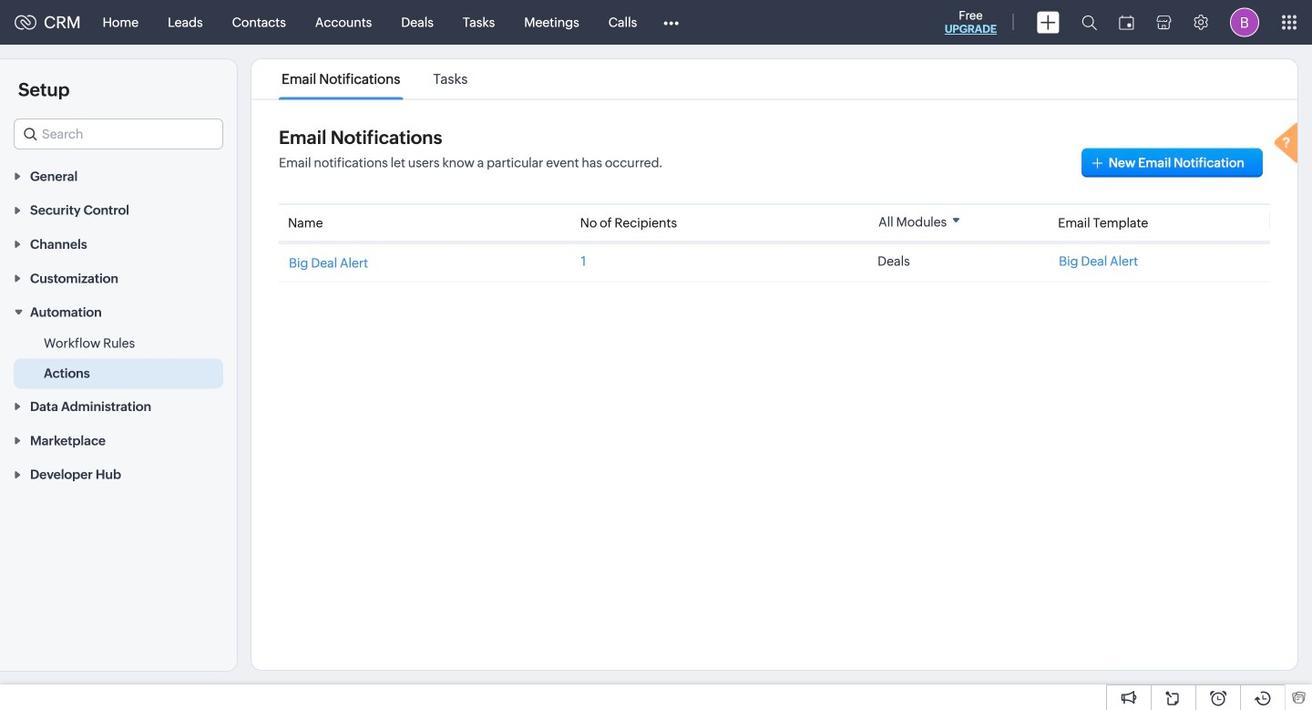 Task type: vqa. For each thing, say whether or not it's contained in the screenshot.
Activities to the top
no



Task type: locate. For each thing, give the bounding box(es) containing it.
logo image
[[15, 15, 36, 30]]

region
[[0, 329, 237, 389]]

list
[[265, 59, 484, 99]]

create menu element
[[1026, 0, 1071, 44]]

create menu image
[[1037, 11, 1060, 33]]

None field
[[14, 118, 223, 149]]

search element
[[1071, 0, 1108, 45]]



Task type: describe. For each thing, give the bounding box(es) containing it.
calendar image
[[1119, 15, 1135, 30]]

profile image
[[1231, 8, 1260, 37]]

search image
[[1082, 15, 1097, 30]]

Search text field
[[15, 119, 222, 149]]

Other Modules field
[[652, 8, 691, 37]]

profile element
[[1220, 0, 1271, 44]]



